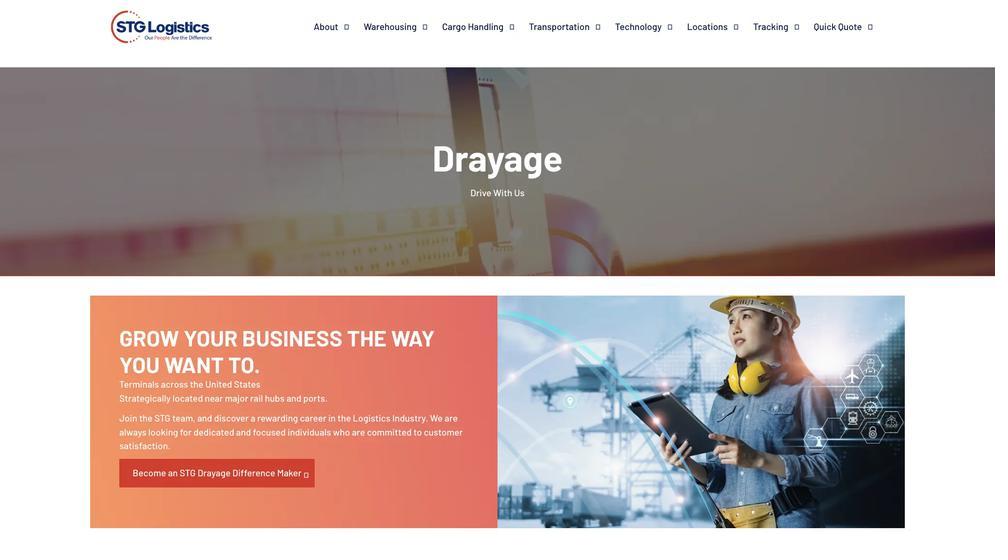 Task type: locate. For each thing, give the bounding box(es) containing it.
and right hubs
[[287, 393, 302, 404]]

industry.
[[393, 413, 428, 424]]

grow your business the way you want to. terminals across the united states strategically located near major rail hubs and ports.
[[119, 324, 435, 404]]

quick quote
[[814, 21, 862, 32]]

drayage up drive with us
[[432, 136, 563, 179]]

want
[[164, 351, 224, 378]]

focused
[[253, 427, 286, 438]]

1 vertical spatial drayage
[[198, 468, 231, 479]]

handling
[[468, 21, 504, 32]]

0 vertical spatial and
[[287, 393, 302, 404]]

stg for an
[[180, 468, 196, 479]]

stg for the
[[154, 413, 170, 424]]

us
[[514, 187, 525, 198]]

strategically
[[119, 393, 171, 404]]

are
[[445, 413, 458, 424], [352, 427, 365, 438]]

stg right an
[[180, 468, 196, 479]]

become
[[133, 468, 166, 479]]

1 vertical spatial stg
[[180, 468, 196, 479]]

quote
[[839, 21, 862, 32]]

2 horizontal spatial and
[[287, 393, 302, 404]]

warehousing link
[[364, 21, 442, 33]]

cargo
[[442, 21, 466, 32]]

difference
[[233, 468, 275, 479]]

quick quote link
[[814, 21, 888, 33]]

united
[[205, 379, 232, 390]]

ports.
[[303, 393, 328, 404]]

cargo handling link
[[442, 21, 529, 33]]

1 horizontal spatial and
[[236, 427, 251, 438]]

0 horizontal spatial are
[[352, 427, 365, 438]]

the
[[347, 324, 387, 351], [190, 379, 203, 390], [139, 413, 153, 424], [338, 413, 351, 424]]

2 vertical spatial and
[[236, 427, 251, 438]]

the up located
[[190, 379, 203, 390]]

satisfaction.
[[119, 441, 170, 452]]

terminals
[[119, 379, 159, 390]]

way
[[391, 324, 435, 351]]

and inside 'grow your business the way you want to. terminals across the united states strategically located near major rail hubs and ports.'
[[287, 393, 302, 404]]

maker
[[277, 468, 302, 479]]

locations
[[687, 21, 728, 32]]

drayage
[[432, 136, 563, 179], [198, 468, 231, 479]]

quick
[[814, 21, 837, 32]]

technology link
[[615, 21, 687, 33]]

major
[[225, 393, 248, 404]]

committed
[[367, 427, 412, 438]]

near
[[205, 393, 223, 404]]

warehousing
[[364, 21, 417, 32]]

career
[[300, 413, 327, 424]]

drayage left "difference"
[[198, 468, 231, 479]]

technology
[[615, 21, 662, 32]]

drayage inside "link"
[[198, 468, 231, 479]]

about
[[314, 21, 338, 32]]

0 vertical spatial are
[[445, 413, 458, 424]]

join the stg team, and discover a rewarding career in the logistics industry. we are always looking for dedicated and focused individuals who are committed to customer satisfaction.
[[119, 413, 463, 452]]

are right who
[[352, 427, 365, 438]]

stg inside "link"
[[180, 468, 196, 479]]

0 horizontal spatial drayage
[[198, 468, 231, 479]]

dedicated
[[194, 427, 234, 438]]

grow
[[119, 324, 179, 351]]

stg inside join the stg team, and discover a rewarding career in the logistics industry. we are always looking for dedicated and focused individuals who are committed to customer satisfaction.
[[154, 413, 170, 424]]

hubs
[[265, 393, 285, 404]]

and
[[287, 393, 302, 404], [197, 413, 212, 424], [236, 427, 251, 438]]

and down a
[[236, 427, 251, 438]]

0 horizontal spatial and
[[197, 413, 212, 424]]

and for to.
[[287, 393, 302, 404]]

1 vertical spatial are
[[352, 427, 365, 438]]

transportation
[[529, 21, 590, 32]]

you
[[119, 351, 160, 378]]

join
[[119, 413, 137, 424]]

the right in
[[338, 413, 351, 424]]

are right we
[[445, 413, 458, 424]]

drive
[[471, 187, 492, 198]]

0 vertical spatial drayage
[[432, 136, 563, 179]]

states
[[234, 379, 261, 390]]

1 horizontal spatial stg
[[180, 468, 196, 479]]

tracking
[[754, 21, 789, 32]]

and up the dedicated at the left bottom
[[197, 413, 212, 424]]

to.
[[228, 351, 260, 378]]

discover
[[214, 413, 249, 424]]

0 vertical spatial stg
[[154, 413, 170, 424]]

a
[[251, 413, 255, 424]]

stg
[[154, 413, 170, 424], [180, 468, 196, 479]]

tracking link
[[754, 21, 814, 33]]

drive with us
[[471, 187, 525, 198]]

stg up looking
[[154, 413, 170, 424]]

rail
[[250, 393, 263, 404]]

0 horizontal spatial stg
[[154, 413, 170, 424]]



Task type: vqa. For each thing, say whether or not it's contained in the screenshot.
Tracking
yes



Task type: describe. For each thing, give the bounding box(es) containing it.
we
[[430, 413, 443, 424]]

individuals
[[288, 427, 331, 438]]

1 horizontal spatial drayage
[[432, 136, 563, 179]]

who
[[333, 427, 350, 438]]

to
[[414, 427, 422, 438]]

always
[[119, 427, 147, 438]]

transportation link
[[529, 21, 615, 33]]

locations link
[[687, 21, 754, 33]]

become an stg drayage difference maker link
[[119, 460, 315, 488]]

about link
[[314, 21, 364, 33]]

with
[[493, 187, 512, 198]]

your
[[184, 324, 238, 351]]

the right join
[[139, 413, 153, 424]]

located
[[173, 393, 203, 404]]

become an stg drayage difference maker
[[133, 468, 302, 479]]

cargo handling
[[442, 21, 504, 32]]

in
[[328, 413, 336, 424]]

an
[[168, 468, 178, 479]]

team,
[[172, 413, 195, 424]]

customer
[[424, 427, 463, 438]]

for
[[180, 427, 192, 438]]

rewarding
[[257, 413, 298, 424]]

1 horizontal spatial are
[[445, 413, 458, 424]]

across
[[161, 379, 188, 390]]

1 vertical spatial and
[[197, 413, 212, 424]]

looking
[[148, 427, 178, 438]]

business
[[242, 324, 343, 351]]

logistics
[[353, 413, 391, 424]]

the left way
[[347, 324, 387, 351]]

stg usa image
[[108, 0, 215, 57]]

and for rewarding
[[236, 427, 251, 438]]



